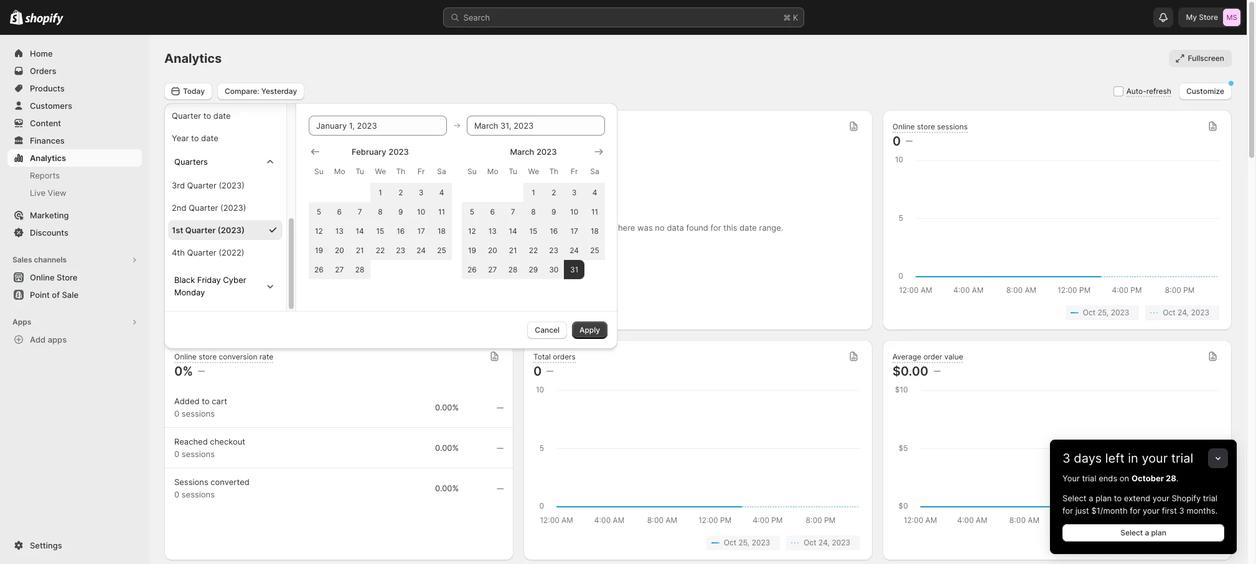 Task type: describe. For each thing, give the bounding box(es) containing it.
yesterday
[[261, 86, 297, 96]]

home link
[[7, 45, 142, 62]]

0 inside the added to cart 0 sessions
[[174, 409, 179, 419]]

tu for march
[[509, 167, 517, 176]]

no change image for online store sessions
[[906, 136, 913, 146]]

sessions inside the 'online store sessions' dropdown button
[[937, 122, 968, 131]]

order
[[924, 352, 942, 361]]

black friday cyber monday button
[[169, 269, 281, 303]]

7 button for february
[[350, 202, 370, 221]]

26 button for february
[[309, 260, 329, 279]]

9 button for february 2023
[[391, 202, 411, 221]]

today
[[183, 86, 205, 96]]

no
[[655, 223, 665, 233]]

sales channels button
[[7, 251, 142, 269]]

sessions
[[174, 477, 208, 487]]

28 inside 3 days left in your trial 'element'
[[1166, 474, 1176, 484]]

sunday element for march
[[462, 160, 482, 183]]

0 vertical spatial analytics
[[164, 51, 222, 66]]

16 for march 2023
[[550, 226, 558, 236]]

4th quarter (2022) button
[[168, 242, 283, 262]]

0 inside reached checkout 0 sessions
[[174, 449, 179, 459]]

compare: yesterday
[[225, 86, 297, 96]]

quarter for 2nd
[[189, 203, 218, 213]]

23 for march 2023
[[549, 246, 559, 255]]

trial inside dropdown button
[[1171, 451, 1193, 466]]

total
[[533, 352, 551, 361]]

list for average order value
[[895, 536, 1219, 551]]

20 button for february
[[329, 241, 350, 260]]

23 button for february 2023
[[391, 241, 411, 260]]

3 for 2nd 3 "button" from the left
[[572, 188, 577, 197]]

fr for february 2023
[[418, 167, 425, 176]]

17 button for february 2023
[[411, 221, 431, 241]]

there
[[613, 223, 635, 233]]

year to date
[[172, 133, 218, 143]]

2 2 button from the left
[[544, 183, 564, 202]]

online store sessions
[[893, 122, 968, 131]]

converted
[[211, 477, 250, 487]]

1 3 button from the left
[[411, 183, 431, 202]]

13 button for march
[[482, 221, 503, 241]]

sales
[[12, 255, 32, 265]]

finances
[[30, 136, 65, 146]]

sunday element for february
[[309, 160, 329, 183]]

online store link
[[7, 269, 142, 286]]

2nd quarter (2023)
[[172, 203, 246, 213]]

point of sale button
[[0, 286, 149, 304]]

13 for february 2023
[[335, 226, 344, 236]]

0 down total
[[533, 364, 542, 379]]

quarters
[[174, 157, 208, 167]]

to for added
[[202, 397, 210, 406]]

monday element for march
[[482, 160, 503, 183]]

15 for march
[[529, 226, 537, 236]]

apps button
[[7, 314, 142, 331]]

oct 24, 2023 for average order value
[[1163, 538, 1209, 548]]

black friday cyber monday
[[174, 275, 246, 297]]

no change image for checkout
[[497, 444, 504, 454]]

28 button for february
[[350, 260, 370, 279]]

22 for february
[[376, 246, 385, 255]]

24, for average order value
[[1178, 538, 1189, 548]]

7 for february 2023
[[358, 207, 362, 216]]

march
[[510, 147, 534, 157]]

2nd quarter (2023) button
[[168, 198, 283, 218]]

on
[[1120, 474, 1129, 484]]

months.
[[1187, 506, 1218, 516]]

days
[[1074, 451, 1102, 466]]

compare: yesterday button
[[217, 82, 305, 100]]

black
[[174, 275, 195, 285]]

15 button for february
[[370, 221, 391, 241]]

marketing link
[[7, 207, 142, 224]]

1 vertical spatial $0.00
[[893, 364, 929, 379]]

add apps
[[30, 335, 67, 345]]

22 button for february
[[370, 241, 391, 260]]

rate
[[259, 352, 273, 361]]

list for online store sessions
[[895, 306, 1219, 321]]

total orders
[[533, 352, 576, 361]]

products
[[30, 83, 65, 93]]

to inside select a plan to extend your shopify trial for just $1/month for your first 3 months.
[[1114, 494, 1122, 504]]

grid containing march
[[462, 145, 605, 279]]

19 for february 2023
[[315, 246, 323, 255]]

value
[[944, 352, 963, 361]]

4th quarter (2022)
[[172, 247, 244, 257]]

5 for march
[[470, 207, 474, 216]]

conversion
[[219, 352, 257, 361]]

6 for february
[[337, 207, 342, 216]]

1 horizontal spatial for
[[1063, 506, 1073, 516]]

3 days left in your trial element
[[1050, 472, 1237, 555]]

customers
[[30, 101, 72, 111]]

1 vertical spatial trial
[[1082, 474, 1096, 484]]

24 button for february 2023
[[411, 241, 431, 260]]

24, for total orders
[[819, 538, 830, 548]]

apps
[[48, 335, 67, 345]]

8 button for february
[[370, 202, 391, 221]]

saturday element for march 2023
[[585, 160, 605, 183]]

0 horizontal spatial shopify image
[[10, 10, 23, 25]]

6 button for march
[[482, 202, 503, 221]]

reports
[[30, 171, 60, 181]]

my store
[[1186, 12, 1218, 22]]

14 button for february 2023
[[350, 221, 370, 241]]

grid containing february
[[309, 145, 452, 279]]

25 button for march 2023
[[585, 241, 605, 260]]

1 2 button from the left
[[391, 183, 411, 202]]

saturday element for february 2023
[[431, 160, 452, 183]]

sessions converted 0 sessions
[[174, 477, 250, 500]]

3rd quarter (2023) button
[[168, 175, 283, 195]]

wednesday element for march
[[523, 160, 544, 183]]

analytics link
[[7, 149, 142, 167]]

online store button
[[0, 269, 149, 286]]

2 2 from the left
[[552, 188, 556, 197]]

sessions inside sessions converted 0 sessions
[[182, 490, 215, 500]]

average
[[893, 352, 921, 361]]

compare:
[[225, 86, 259, 96]]

cancel button
[[527, 322, 567, 339]]

view
[[48, 188, 66, 198]]

8 for march
[[531, 207, 536, 216]]

reached
[[174, 437, 208, 447]]

sa for march 2023
[[590, 167, 599, 176]]

added to cart 0 sessions
[[174, 397, 227, 419]]

2 vertical spatial your
[[1143, 506, 1160, 516]]

we for march
[[528, 167, 539, 176]]

25, for total orders
[[739, 538, 750, 548]]

cart
[[212, 397, 227, 406]]

to for quarter
[[203, 110, 211, 120]]

1 horizontal spatial shopify image
[[25, 13, 64, 25]]

online store sessions button
[[893, 122, 968, 133]]

YYYY-MM-DD text field
[[309, 115, 447, 135]]

(2022)
[[219, 247, 244, 257]]

16 for february 2023
[[397, 226, 405, 236]]

fullscreen button
[[1169, 50, 1232, 67]]

year
[[172, 133, 189, 143]]

customers link
[[7, 97, 142, 115]]

search
[[463, 12, 490, 22]]

18 for march 2023
[[591, 226, 599, 236]]

point of sale
[[30, 290, 78, 300]]

february 2023
[[352, 147, 409, 157]]

2 4 button from the left
[[585, 183, 605, 202]]

your
[[1063, 474, 1080, 484]]

select a plan link
[[1063, 525, 1224, 542]]

select a plan
[[1121, 528, 1166, 538]]

no change image for online store conversion rate
[[198, 367, 205, 377]]

point
[[30, 290, 50, 300]]

this
[[723, 223, 737, 233]]

apps
[[12, 317, 31, 327]]

year to date button
[[168, 128, 283, 148]]

tuesday element for march 2023
[[503, 160, 523, 183]]

21 button for february 2023
[[350, 241, 370, 260]]

oct 24, 2023 button for total orders
[[786, 536, 860, 551]]

apply
[[580, 325, 600, 335]]

8 for february
[[378, 207, 383, 216]]

live view
[[30, 188, 66, 198]]

refresh
[[1146, 87, 1171, 96]]

1 vertical spatial analytics
[[30, 153, 66, 163]]

a for select a plan
[[1145, 528, 1149, 538]]

28 button for march
[[503, 260, 523, 279]]

6 for march
[[490, 207, 495, 216]]

31
[[570, 265, 578, 274]]

27 button for february
[[329, 260, 350, 279]]

select for select a plan to extend your shopify trial for just $1/month for your first 3 months.
[[1063, 494, 1087, 504]]

14 button for march 2023
[[503, 221, 523, 241]]

for inside button
[[711, 223, 721, 233]]

0 inside sessions converted 0 sessions
[[174, 490, 179, 500]]

oct 24, 2023 for total orders
[[804, 538, 850, 548]]

settings link
[[7, 537, 142, 555]]

content link
[[7, 115, 142, 132]]

28 for march
[[508, 265, 518, 274]]

reached checkout 0 sessions
[[174, 437, 245, 459]]

4 for first 4 button from the right
[[592, 188, 597, 197]]

oct 25, 2023 for online store sessions
[[1083, 308, 1129, 317]]

quarters button
[[169, 150, 281, 173]]

27 for february
[[335, 265, 344, 274]]

5 for february
[[317, 207, 321, 216]]

online store conversion rate button
[[174, 352, 273, 363]]

15 button for march
[[523, 221, 544, 241]]

20 for march
[[488, 246, 497, 255]]

sales channels
[[12, 255, 67, 265]]

customize
[[1186, 86, 1224, 96]]

mo for february
[[334, 167, 345, 176]]

wednesday element for february
[[370, 160, 391, 183]]

a for select a plan to extend your shopify trial for just $1/month for your first 3 months.
[[1089, 494, 1093, 504]]

no change image for converted
[[497, 484, 504, 494]]

trial inside select a plan to extend your shopify trial for just $1/month for your first 3 months.
[[1203, 494, 1218, 504]]

first
[[1162, 506, 1177, 516]]



Task type: vqa. For each thing, say whether or not it's contained in the screenshot.


Task type: locate. For each thing, give the bounding box(es) containing it.
sa
[[437, 167, 446, 176], [590, 167, 599, 176]]

⌘
[[783, 12, 791, 22]]

0 vertical spatial store
[[917, 122, 935, 131]]

6 button for february
[[329, 202, 350, 221]]

27
[[335, 265, 344, 274], [488, 265, 497, 274]]

0 down sessions at bottom left
[[174, 490, 179, 500]]

11 button for march 2023
[[585, 202, 605, 221]]

25, for average order value
[[1098, 538, 1109, 548]]

2 13 button from the left
[[482, 221, 503, 241]]

no change image
[[215, 136, 222, 146], [906, 136, 913, 146], [198, 367, 205, 377], [547, 367, 554, 377], [934, 367, 940, 377], [497, 403, 504, 413]]

0 horizontal spatial store
[[57, 273, 77, 283]]

2 12 from the left
[[468, 226, 476, 236]]

0 horizontal spatial thursday element
[[391, 160, 411, 183]]

2 friday element from the left
[[564, 160, 585, 183]]

2 we from the left
[[528, 167, 539, 176]]

26 button for march
[[462, 260, 482, 279]]

19 for march 2023
[[468, 246, 476, 255]]

1 horizontal spatial 18 button
[[585, 221, 605, 241]]

1 horizontal spatial 14
[[509, 226, 517, 236]]

quarter down 3rd quarter (2023)
[[189, 203, 218, 213]]

oct 25, 2023
[[365, 308, 411, 317], [1083, 308, 1129, 317], [724, 538, 770, 548], [1083, 538, 1129, 548]]

0 horizontal spatial 12 button
[[309, 221, 329, 241]]

your up first
[[1153, 494, 1170, 504]]

1 horizontal spatial thursday element
[[544, 160, 564, 183]]

3 0.00% from the top
[[435, 484, 459, 494]]

2 23 from the left
[[549, 246, 559, 255]]

date inside year to date button
[[201, 133, 218, 143]]

2 grid from the left
[[462, 145, 605, 279]]

su
[[314, 167, 324, 176], [468, 167, 477, 176]]

15 button
[[370, 221, 391, 241], [523, 221, 544, 241]]

1 horizontal spatial 27
[[488, 265, 497, 274]]

1 sa from the left
[[437, 167, 446, 176]]

0 horizontal spatial 26
[[314, 265, 324, 274]]

2 28 button from the left
[[503, 260, 523, 279]]

2 6 from the left
[[490, 207, 495, 216]]

$0.00 down average
[[893, 364, 929, 379]]

17 for february 2023
[[417, 226, 425, 236]]

1 17 button from the left
[[411, 221, 431, 241]]

2 8 button from the left
[[523, 202, 544, 221]]

select inside select a plan to extend your shopify trial for just $1/month for your first 3 months.
[[1063, 494, 1087, 504]]

0 horizontal spatial 18
[[438, 226, 446, 236]]

there was no data found for this date range. button
[[524, 110, 873, 331]]

1 5 button from the left
[[309, 202, 329, 221]]

to left cart
[[202, 397, 210, 406]]

a inside select a plan to extend your shopify trial for just $1/month for your first 3 months.
[[1089, 494, 1093, 504]]

2 16 button from the left
[[544, 221, 564, 241]]

24 for march 2023
[[570, 246, 579, 255]]

reports link
[[7, 167, 142, 184]]

1 horizontal spatial 22
[[529, 246, 538, 255]]

tuesday element down 'march'
[[503, 160, 523, 183]]

4
[[439, 188, 444, 197], [592, 188, 597, 197]]

1 horizontal spatial 26 button
[[462, 260, 482, 279]]

we
[[375, 167, 386, 176], [528, 167, 539, 176]]

25 for march 2023
[[590, 246, 599, 255]]

your left first
[[1143, 506, 1160, 516]]

27 for march
[[488, 265, 497, 274]]

23 for february 2023
[[396, 246, 405, 255]]

left
[[1105, 451, 1125, 466]]

25 for february 2023
[[437, 246, 446, 255]]

analytics down the finances
[[30, 153, 66, 163]]

0.00% for reached checkout
[[435, 443, 459, 453]]

1 16 from the left
[[397, 226, 405, 236]]

1 27 from the left
[[335, 265, 344, 274]]

select
[[1063, 494, 1087, 504], [1121, 528, 1143, 538]]

29
[[529, 265, 538, 274]]

26 for march
[[468, 265, 477, 274]]

0 horizontal spatial 20 button
[[329, 241, 350, 260]]

0 horizontal spatial 14
[[356, 226, 364, 236]]

13 button for february
[[329, 221, 350, 241]]

trial right your in the right bottom of the page
[[1082, 474, 1096, 484]]

channels
[[34, 255, 67, 265]]

fullscreen
[[1188, 54, 1224, 63]]

12 for february
[[315, 226, 323, 236]]

2 thursday element from the left
[[544, 160, 564, 183]]

to up year to date
[[203, 110, 211, 120]]

0 horizontal spatial 10 button
[[411, 202, 431, 221]]

1 horizontal spatial 18
[[591, 226, 599, 236]]

25 button for february 2023
[[431, 241, 452, 260]]

store inside button
[[57, 273, 77, 283]]

su for february
[[314, 167, 324, 176]]

quarter inside 2nd quarter (2023) button
[[189, 203, 218, 213]]

20 for february
[[335, 246, 344, 255]]

select up the 'just'
[[1063, 494, 1087, 504]]

0 horizontal spatial tuesday element
[[350, 160, 370, 183]]

1 14 from the left
[[356, 226, 364, 236]]

1 vertical spatial store
[[199, 352, 217, 361]]

1 horizontal spatial tu
[[509, 167, 517, 176]]

28 for february
[[355, 265, 364, 274]]

2 25 button from the left
[[585, 241, 605, 260]]

0 horizontal spatial 9 button
[[391, 202, 411, 221]]

1 horizontal spatial 28
[[508, 265, 518, 274]]

store right my
[[1199, 12, 1218, 22]]

1 horizontal spatial 8 button
[[523, 202, 544, 221]]

2 su from the left
[[468, 167, 477, 176]]

22
[[376, 246, 385, 255], [529, 246, 538, 255]]

1 horizontal spatial sunday element
[[462, 160, 482, 183]]

1 20 button from the left
[[329, 241, 350, 260]]

0 horizontal spatial friday element
[[411, 160, 431, 183]]

1 horizontal spatial monday element
[[482, 160, 503, 183]]

18 button
[[431, 221, 452, 241], [585, 221, 605, 241]]

0 horizontal spatial 25
[[437, 246, 446, 255]]

thursday element
[[391, 160, 411, 183], [544, 160, 564, 183]]

0 horizontal spatial 5
[[317, 207, 321, 216]]

2 15 from the left
[[529, 226, 537, 236]]

average order value
[[893, 352, 963, 361]]

grid
[[309, 145, 452, 279], [462, 145, 605, 279]]

plan down first
[[1151, 528, 1166, 538]]

1 fr from the left
[[418, 167, 425, 176]]

11 for february 2023
[[438, 207, 445, 216]]

products link
[[7, 80, 142, 97]]

quarter for 1st
[[185, 225, 216, 235]]

1 horizontal spatial 12 button
[[462, 221, 482, 241]]

20 button for march
[[482, 241, 503, 260]]

1 vertical spatial your
[[1153, 494, 1170, 504]]

(2023) for 2nd quarter (2023)
[[220, 203, 246, 213]]

$0.00 up quarters
[[174, 134, 210, 149]]

2 wednesday element from the left
[[523, 160, 544, 183]]

to inside the added to cart 0 sessions
[[202, 397, 210, 406]]

2 no change image from the top
[[497, 484, 504, 494]]

thursday element down the march 2023 at left
[[544, 160, 564, 183]]

1 horizontal spatial 20 button
[[482, 241, 503, 260]]

2 7 from the left
[[511, 207, 515, 216]]

there was no data found for this date range.
[[613, 223, 783, 233]]

1 no change image from the top
[[497, 444, 504, 454]]

1 button down february 2023 at the left top of the page
[[370, 183, 391, 202]]

tuesday element down february
[[350, 160, 370, 183]]

tu down 'march'
[[509, 167, 517, 176]]

trial up .
[[1171, 451, 1193, 466]]

to for year
[[191, 133, 199, 143]]

2 26 button from the left
[[462, 260, 482, 279]]

extend
[[1124, 494, 1150, 504]]

18
[[438, 226, 446, 236], [591, 226, 599, 236]]

3 inside dropdown button
[[1063, 451, 1070, 466]]

17
[[417, 226, 425, 236], [570, 226, 578, 236]]

store
[[1199, 12, 1218, 22], [57, 273, 77, 283]]

8 button down february 2023 at the left top of the page
[[370, 202, 391, 221]]

wednesday element down the march 2023 at left
[[523, 160, 544, 183]]

14 for march
[[509, 226, 517, 236]]

1 horizontal spatial 4
[[592, 188, 597, 197]]

1 4 button from the left
[[431, 183, 452, 202]]

0 horizontal spatial 11
[[438, 207, 445, 216]]

sa for february 2023
[[437, 167, 446, 176]]

add
[[30, 335, 46, 345]]

average order value button
[[893, 352, 963, 363]]

0 vertical spatial a
[[1089, 494, 1093, 504]]

2 tuesday element from the left
[[503, 160, 523, 183]]

we down february 2023 at the left top of the page
[[375, 167, 386, 176]]

2 5 button from the left
[[462, 202, 482, 221]]

store up sale
[[57, 273, 77, 283]]

1 5 from the left
[[317, 207, 321, 216]]

1 0.00% from the top
[[435, 403, 459, 413]]

12
[[315, 226, 323, 236], [468, 226, 476, 236]]

select down select a plan to extend your shopify trial for just $1/month for your first 3 months. at the bottom of the page
[[1121, 528, 1143, 538]]

10 button
[[411, 202, 431, 221], [564, 202, 585, 221]]

oct 24, 2023 for online store sessions
[[1163, 308, 1209, 317]]

finances link
[[7, 132, 142, 149]]

1 21 button from the left
[[350, 241, 370, 260]]

2 22 from the left
[[529, 246, 538, 255]]

1 sunday element from the left
[[309, 160, 329, 183]]

2 13 from the left
[[488, 226, 497, 236]]

1 vertical spatial a
[[1145, 528, 1149, 538]]

8 button up 29
[[523, 202, 544, 221]]

th down the march 2023 at left
[[549, 167, 558, 176]]

auto-
[[1126, 87, 1146, 96]]

2 button down february 2023 at the left top of the page
[[391, 183, 411, 202]]

quarter inside 1st quarter (2023) button
[[185, 225, 216, 235]]

1 button down the march 2023 at left
[[523, 183, 544, 202]]

2 12 button from the left
[[462, 221, 482, 241]]

checkout
[[210, 437, 245, 447]]

1 21 from the left
[[356, 246, 364, 255]]

quarter inside the quarter to date button
[[172, 110, 201, 120]]

2 10 button from the left
[[564, 202, 585, 221]]

wednesday element down february 2023 at the left top of the page
[[370, 160, 391, 183]]

1 horizontal spatial online
[[174, 352, 197, 361]]

february
[[352, 147, 386, 157]]

2 26 from the left
[[468, 265, 477, 274]]

10 for march 2023
[[570, 207, 578, 216]]

saturday element
[[431, 160, 452, 183], [585, 160, 605, 183]]

1 23 from the left
[[396, 246, 405, 255]]

17 for march 2023
[[570, 226, 578, 236]]

1 10 from the left
[[417, 207, 425, 216]]

date down quarter to date
[[201, 133, 218, 143]]

22 button for march
[[523, 241, 544, 260]]

2 27 from the left
[[488, 265, 497, 274]]

quarter right 1st on the left top of page
[[185, 225, 216, 235]]

0 horizontal spatial plan
[[1096, 494, 1112, 504]]

tuesday element
[[350, 160, 370, 183], [503, 160, 523, 183]]

0 horizontal spatial 7
[[358, 207, 362, 216]]

select for select a plan
[[1121, 528, 1143, 538]]

12 button
[[309, 221, 329, 241], [462, 221, 482, 241]]

2 3 button from the left
[[564, 183, 585, 202]]

4 for second 4 button from the right
[[439, 188, 444, 197]]

0 horizontal spatial we
[[375, 167, 386, 176]]

1 15 from the left
[[376, 226, 384, 236]]

1 down february 2023 at the left top of the page
[[379, 188, 382, 197]]

(2023) inside button
[[220, 203, 246, 213]]

YYYY-MM-DD text field
[[467, 115, 605, 135]]

oct 25, 2023 for average order value
[[1083, 538, 1129, 548]]

26 for february
[[314, 265, 324, 274]]

quarter
[[172, 110, 201, 120], [187, 180, 216, 190], [189, 203, 218, 213], [185, 225, 216, 235], [187, 247, 216, 257]]

7 button down 'march'
[[503, 202, 523, 221]]

1 horizontal spatial 1 button
[[523, 183, 544, 202]]

(2023)
[[219, 180, 245, 190], [220, 203, 246, 213], [218, 225, 245, 235]]

for left the 'just'
[[1063, 506, 1073, 516]]

thursday element for february 2023
[[391, 160, 411, 183]]

a up the 'just'
[[1089, 494, 1093, 504]]

trial up months.
[[1203, 494, 1218, 504]]

quarter up year
[[172, 110, 201, 120]]

2 1 from the left
[[532, 188, 535, 197]]

sunday element
[[309, 160, 329, 183], [462, 160, 482, 183]]

mo for march
[[487, 167, 498, 176]]

1 20 from the left
[[335, 246, 344, 255]]

2 horizontal spatial trial
[[1203, 494, 1218, 504]]

2 horizontal spatial for
[[1130, 506, 1141, 516]]

monday element for february
[[329, 160, 350, 183]]

quarter inside 4th quarter (2022) button
[[187, 247, 216, 257]]

1 down the march 2023 at left
[[532, 188, 535, 197]]

1 horizontal spatial 6 button
[[482, 202, 503, 221]]

plan inside select a plan to extend your shopify trial for just $1/month for your first 3 months.
[[1096, 494, 1112, 504]]

1 10 button from the left
[[411, 202, 431, 221]]

0 vertical spatial select
[[1063, 494, 1087, 504]]

$1/month
[[1091, 506, 1128, 516]]

2 vertical spatial trial
[[1203, 494, 1218, 504]]

0 horizontal spatial wednesday element
[[370, 160, 391, 183]]

1 horizontal spatial 24
[[570, 246, 579, 255]]

7 button down february
[[350, 202, 370, 221]]

oct
[[365, 308, 377, 317], [445, 308, 457, 317], [1083, 308, 1096, 317], [1163, 308, 1176, 317], [724, 538, 736, 548], [804, 538, 817, 548], [1083, 538, 1096, 548], [1163, 538, 1176, 548]]

18 button for march 2023
[[585, 221, 605, 241]]

date inside the quarter to date button
[[213, 110, 231, 120]]

added
[[174, 397, 200, 406]]

22 button
[[370, 241, 391, 260], [523, 241, 544, 260]]

0 vertical spatial $0.00
[[174, 134, 210, 149]]

2 27 button from the left
[[482, 260, 503, 279]]

1 12 button from the left
[[309, 221, 329, 241]]

1 11 button from the left
[[431, 202, 452, 221]]

1 26 from the left
[[314, 265, 324, 274]]

2 down the march 2023 at left
[[552, 188, 556, 197]]

1 horizontal spatial analytics
[[164, 51, 222, 66]]

1 saturday element from the left
[[431, 160, 452, 183]]

oct 24, 2023 button for online store sessions
[[1146, 306, 1219, 321]]

1 horizontal spatial 19 button
[[462, 241, 482, 260]]

0 horizontal spatial store
[[199, 352, 217, 361]]

2 20 button from the left
[[482, 241, 503, 260]]

1 7 button from the left
[[350, 202, 370, 221]]

quarter to date button
[[168, 106, 283, 125]]

1 2 from the left
[[398, 188, 403, 197]]

date up year to date button on the top left
[[213, 110, 231, 120]]

0.00%
[[435, 403, 459, 413], [435, 443, 459, 453], [435, 484, 459, 494]]

0 horizontal spatial 4 button
[[431, 183, 452, 202]]

online inside button
[[30, 273, 55, 283]]

13 for march 2023
[[488, 226, 497, 236]]

october
[[1132, 474, 1164, 484]]

live view link
[[7, 184, 142, 202]]

select inside select a plan link
[[1121, 528, 1143, 538]]

a down select a plan to extend your shopify trial for just $1/month for your first 3 months. at the bottom of the page
[[1145, 528, 1149, 538]]

in
[[1128, 451, 1138, 466]]

th for february 2023
[[396, 167, 405, 176]]

21 button
[[350, 241, 370, 260], [503, 241, 523, 260]]

cyber
[[223, 275, 246, 285]]

0 horizontal spatial sunday element
[[309, 160, 329, 183]]

1 7 from the left
[[358, 207, 362, 216]]

my store image
[[1223, 9, 1241, 26]]

11 for march 2023
[[591, 207, 598, 216]]

31 button
[[564, 260, 585, 279]]

date for year to date
[[201, 133, 218, 143]]

0 vertical spatial trial
[[1171, 451, 1193, 466]]

1 22 button from the left
[[370, 241, 391, 260]]

oct 25, 2023 for total orders
[[724, 538, 770, 548]]

0 horizontal spatial 17
[[417, 226, 425, 236]]

1 1 button from the left
[[370, 183, 391, 202]]

8 button
[[370, 202, 391, 221], [523, 202, 544, 221]]

16 button
[[391, 221, 411, 241], [544, 221, 564, 241]]

0 horizontal spatial mo
[[334, 167, 345, 176]]

date inside there was no data found for this date range. button
[[740, 223, 757, 233]]

18 button for february 2023
[[431, 221, 452, 241]]

plan
[[1096, 494, 1112, 504], [1151, 528, 1166, 538]]

2nd
[[172, 203, 186, 213]]

7 down 'march'
[[511, 207, 515, 216]]

20 button
[[329, 241, 350, 260], [482, 241, 503, 260]]

1 22 from the left
[[376, 246, 385, 255]]

25, for online store sessions
[[1098, 308, 1109, 317]]

2 5 from the left
[[470, 207, 474, 216]]

quarter inside 3rd quarter (2023) button
[[187, 180, 216, 190]]

date for quarter to date
[[213, 110, 231, 120]]

2 6 button from the left
[[482, 202, 503, 221]]

1
[[379, 188, 382, 197], [532, 188, 535, 197]]

1 vertical spatial select
[[1121, 528, 1143, 538]]

1 grid from the left
[[309, 145, 452, 279]]

25
[[437, 246, 446, 255], [590, 246, 599, 255]]

your inside dropdown button
[[1142, 451, 1168, 466]]

0 horizontal spatial 21
[[356, 246, 364, 255]]

fr
[[418, 167, 425, 176], [571, 167, 578, 176]]

shopify
[[1172, 494, 1201, 504]]

0 horizontal spatial 27 button
[[329, 260, 350, 279]]

1 horizontal spatial 23
[[549, 246, 559, 255]]

2 19 from the left
[[468, 246, 476, 255]]

2 21 button from the left
[[503, 241, 523, 260]]

1 8 button from the left
[[370, 202, 391, 221]]

0 horizontal spatial 26 button
[[309, 260, 329, 279]]

1 friday element from the left
[[411, 160, 431, 183]]

1 23 button from the left
[[391, 241, 411, 260]]

1 horizontal spatial 7 button
[[503, 202, 523, 221]]

1 horizontal spatial tuesday element
[[503, 160, 523, 183]]

26
[[314, 265, 324, 274], [468, 265, 477, 274]]

content
[[30, 118, 61, 128]]

1 19 button from the left
[[309, 241, 329, 260]]

apply button
[[572, 322, 608, 339]]

3 days left in your trial
[[1063, 451, 1193, 466]]

sessions inside the added to cart 0 sessions
[[182, 409, 215, 419]]

monday
[[174, 287, 205, 297]]

marketing
[[30, 210, 69, 220]]

for left this
[[711, 223, 721, 233]]

.
[[1176, 474, 1179, 484]]

0 horizontal spatial 9
[[398, 207, 403, 216]]

8 up 29
[[531, 207, 536, 216]]

5 button for march 2023
[[462, 202, 482, 221]]

0 horizontal spatial a
[[1089, 494, 1093, 504]]

1 tuesday element from the left
[[350, 160, 370, 183]]

2 vertical spatial online
[[174, 352, 197, 361]]

1 horizontal spatial $0.00
[[893, 364, 929, 379]]

friday
[[197, 275, 221, 285]]

1 horizontal spatial 21
[[509, 246, 517, 255]]

2 14 button from the left
[[503, 221, 523, 241]]

2 8 from the left
[[531, 207, 536, 216]]

oct 25, 2023 button for total orders
[[706, 536, 780, 551]]

0 horizontal spatial sa
[[437, 167, 446, 176]]

2 15 button from the left
[[523, 221, 544, 241]]

8 down february 2023 at the left top of the page
[[378, 207, 383, 216]]

(2023) up (2022)
[[218, 225, 245, 235]]

1 th from the left
[[396, 167, 405, 176]]

1 6 button from the left
[[329, 202, 350, 221]]

2 sa from the left
[[590, 167, 599, 176]]

tu down february
[[356, 167, 364, 176]]

list for total orders
[[536, 536, 860, 551]]

shopify image
[[10, 10, 23, 25], [25, 13, 64, 25]]

your up october
[[1142, 451, 1168, 466]]

1 horizontal spatial 2
[[552, 188, 556, 197]]

quarter right "3rd"
[[187, 180, 216, 190]]

1 6 from the left
[[337, 207, 342, 216]]

19 button for march
[[462, 241, 482, 260]]

5 button for february 2023
[[309, 202, 329, 221]]

ends
[[1099, 474, 1117, 484]]

⌘ k
[[783, 12, 798, 22]]

23 button
[[391, 241, 411, 260], [544, 241, 564, 260]]

10 button for february 2023
[[411, 202, 431, 221]]

sessions
[[937, 122, 968, 131], [182, 409, 215, 419], [182, 449, 215, 459], [182, 490, 215, 500]]

0
[[893, 134, 901, 149], [533, 364, 542, 379], [174, 409, 179, 419], [174, 449, 179, 459], [174, 490, 179, 500]]

21 button for march 2023
[[503, 241, 523, 260]]

1 horizontal spatial 13 button
[[482, 221, 503, 241]]

2 20 from the left
[[488, 246, 497, 255]]

1 horizontal spatial 1
[[532, 188, 535, 197]]

0 vertical spatial (2023)
[[219, 180, 245, 190]]

13 button
[[329, 221, 350, 241], [482, 221, 503, 241]]

9 button for march 2023
[[544, 202, 564, 221]]

21 for march
[[509, 246, 517, 255]]

7 for march 2023
[[511, 207, 515, 216]]

0 horizontal spatial 7 button
[[350, 202, 370, 221]]

1 horizontal spatial grid
[[462, 145, 605, 279]]

0 horizontal spatial 19 button
[[309, 241, 329, 260]]

12 button for march 2023
[[462, 221, 482, 241]]

0 horizontal spatial select
[[1063, 494, 1087, 504]]

0.00% for sessions converted
[[435, 484, 459, 494]]

friday element
[[411, 160, 431, 183], [564, 160, 585, 183]]

0 horizontal spatial su
[[314, 167, 324, 176]]

monday element
[[329, 160, 350, 183], [482, 160, 503, 183]]

quarter for 4th
[[187, 247, 216, 257]]

0 horizontal spatial saturday element
[[431, 160, 452, 183]]

auto-refresh
[[1126, 87, 1171, 96]]

(2023) up 2nd quarter (2023) button
[[219, 180, 245, 190]]

3 inside select a plan to extend your shopify trial for just $1/month for your first 3 months.
[[1179, 506, 1184, 516]]

0 horizontal spatial th
[[396, 167, 405, 176]]

we for february
[[375, 167, 386, 176]]

of
[[52, 290, 60, 300]]

2 monday element from the left
[[482, 160, 503, 183]]

1 horizontal spatial 25 button
[[585, 241, 605, 260]]

2 21 from the left
[[509, 246, 517, 255]]

2 1 button from the left
[[523, 183, 544, 202]]

1 13 button from the left
[[329, 221, 350, 241]]

no change image
[[497, 444, 504, 454], [497, 484, 504, 494]]

for down extend
[[1130, 506, 1141, 516]]

2 tu from the left
[[509, 167, 517, 176]]

we down the march 2023 at left
[[528, 167, 539, 176]]

21 for february
[[356, 246, 364, 255]]

1 horizontal spatial th
[[549, 167, 558, 176]]

(2023) up 1st quarter (2023) button
[[220, 203, 246, 213]]

1 4 from the left
[[439, 188, 444, 197]]

1 for 1st the 1 button
[[379, 188, 382, 197]]

plan for select a plan to extend your shopify trial for just $1/month for your first 3 months.
[[1096, 494, 1112, 504]]

quarter down 1st quarter (2023) on the top left of page
[[187, 247, 216, 257]]

1 monday element from the left
[[329, 160, 350, 183]]

to up $1/month
[[1114, 494, 1122, 504]]

wednesday element
[[370, 160, 391, 183], [523, 160, 544, 183]]

28
[[355, 265, 364, 274], [508, 265, 518, 274], [1166, 474, 1176, 484]]

9 for march 2023
[[552, 207, 556, 216]]

24, for online store sessions
[[1178, 308, 1189, 317]]

1 27 button from the left
[[329, 260, 350, 279]]

2 fr from the left
[[571, 167, 578, 176]]

3
[[419, 188, 424, 197], [572, 188, 577, 197], [1063, 451, 1070, 466], [1179, 506, 1184, 516]]

7 button for march
[[503, 202, 523, 221]]

2 4 from the left
[[592, 188, 597, 197]]

0 horizontal spatial 14 button
[[350, 221, 370, 241]]

2 11 button from the left
[[585, 202, 605, 221]]

1st quarter (2023) button
[[168, 220, 283, 240]]

plan up $1/month
[[1096, 494, 1112, 504]]

0 horizontal spatial 24
[[417, 246, 426, 255]]

1 25 button from the left
[[431, 241, 452, 260]]

0 down the 'online store sessions' dropdown button
[[893, 134, 901, 149]]

0 horizontal spatial 1 button
[[370, 183, 391, 202]]

14 for february
[[356, 226, 364, 236]]

1 horizontal spatial saturday element
[[585, 160, 605, 183]]

3 for 3 days left in your trial
[[1063, 451, 1070, 466]]

1 for 2nd the 1 button from the left
[[532, 188, 535, 197]]

1 15 button from the left
[[370, 221, 391, 241]]

3 for 2nd 3 "button" from the right
[[419, 188, 424, 197]]

discounts link
[[7, 224, 142, 242]]

list
[[177, 306, 501, 321], [895, 306, 1219, 321], [536, 536, 860, 551], [895, 536, 1219, 551]]

date right this
[[740, 223, 757, 233]]

1 horizontal spatial store
[[917, 122, 935, 131]]

2 down february 2023 at the left top of the page
[[398, 188, 403, 197]]

1 horizontal spatial 26
[[468, 265, 477, 274]]

0 horizontal spatial 15 button
[[370, 221, 391, 241]]

friday element for february 2023
[[411, 160, 431, 183]]

1 vertical spatial 0.00%
[[435, 443, 459, 453]]

0 horizontal spatial 27
[[335, 265, 344, 274]]

2 24 from the left
[[570, 246, 579, 255]]

0 vertical spatial online
[[893, 122, 915, 131]]

0 horizontal spatial grid
[[309, 145, 452, 279]]

analytics up today
[[164, 51, 222, 66]]

to right year
[[191, 133, 199, 143]]

0 down added
[[174, 409, 179, 419]]

th down february 2023 at the left top of the page
[[396, 167, 405, 176]]

home
[[30, 49, 53, 59]]

0 horizontal spatial 24 button
[[411, 241, 431, 260]]

0 down reached
[[174, 449, 179, 459]]

1 su from the left
[[314, 167, 324, 176]]

1 we from the left
[[375, 167, 386, 176]]

range.
[[759, 223, 783, 233]]

1 horizontal spatial a
[[1145, 528, 1149, 538]]

sessions inside reached checkout 0 sessions
[[182, 449, 215, 459]]

2 vertical spatial (2023)
[[218, 225, 245, 235]]

1 19 from the left
[[315, 246, 323, 255]]

orders
[[30, 66, 56, 76]]

0 horizontal spatial 22 button
[[370, 241, 391, 260]]

2 10 from the left
[[570, 207, 578, 216]]

7 down february
[[358, 207, 362, 216]]

2 button down the march 2023 at left
[[544, 183, 564, 202]]

thursday element down february 2023 at the left top of the page
[[391, 160, 411, 183]]

11
[[438, 207, 445, 216], [591, 207, 598, 216]]

customize button
[[1179, 82, 1232, 100]]

1 horizontal spatial 23 button
[[544, 241, 564, 260]]



